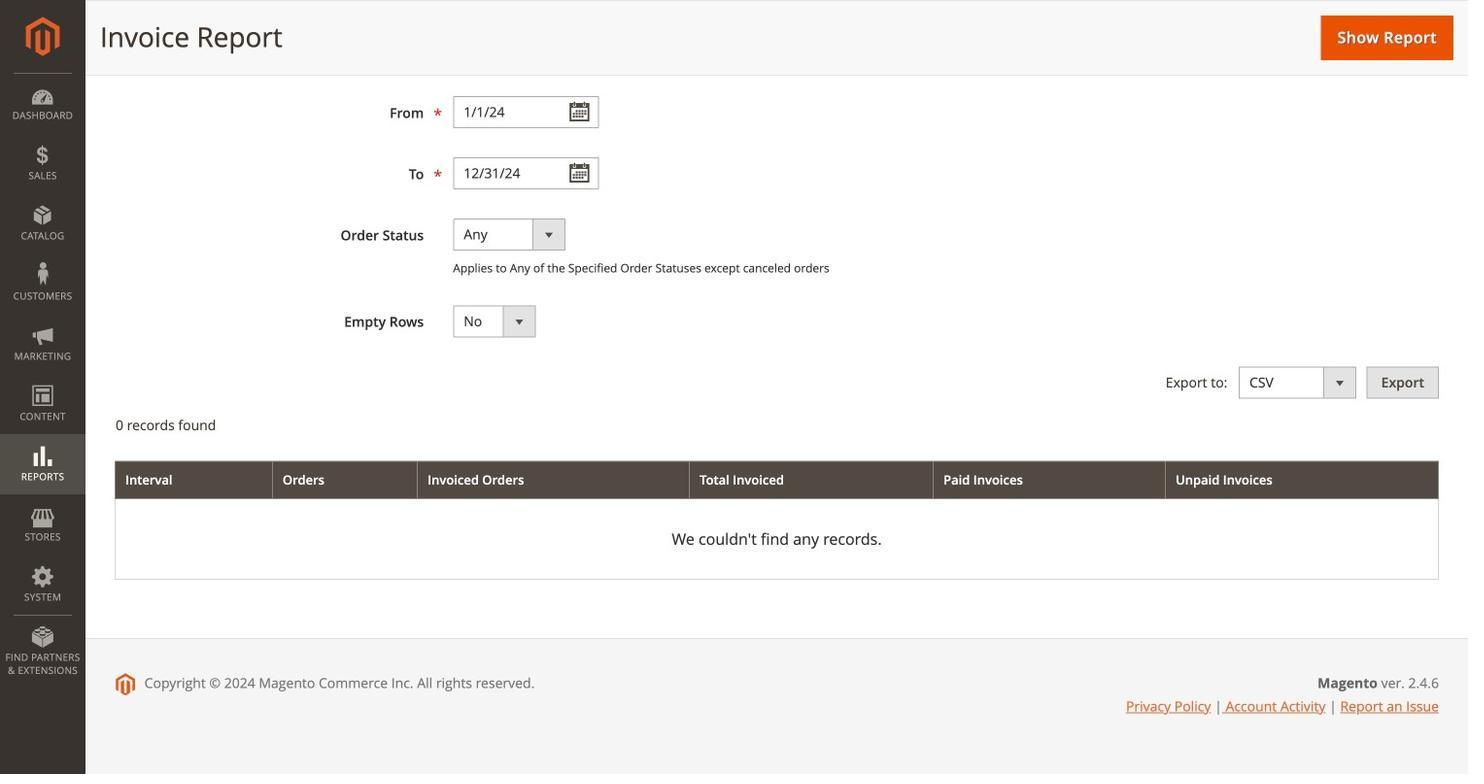 Task type: locate. For each thing, give the bounding box(es) containing it.
None text field
[[453, 96, 599, 128]]

menu bar
[[0, 73, 86, 687]]

None text field
[[453, 157, 599, 190]]



Task type: describe. For each thing, give the bounding box(es) containing it.
magento admin panel image
[[26, 17, 60, 56]]



